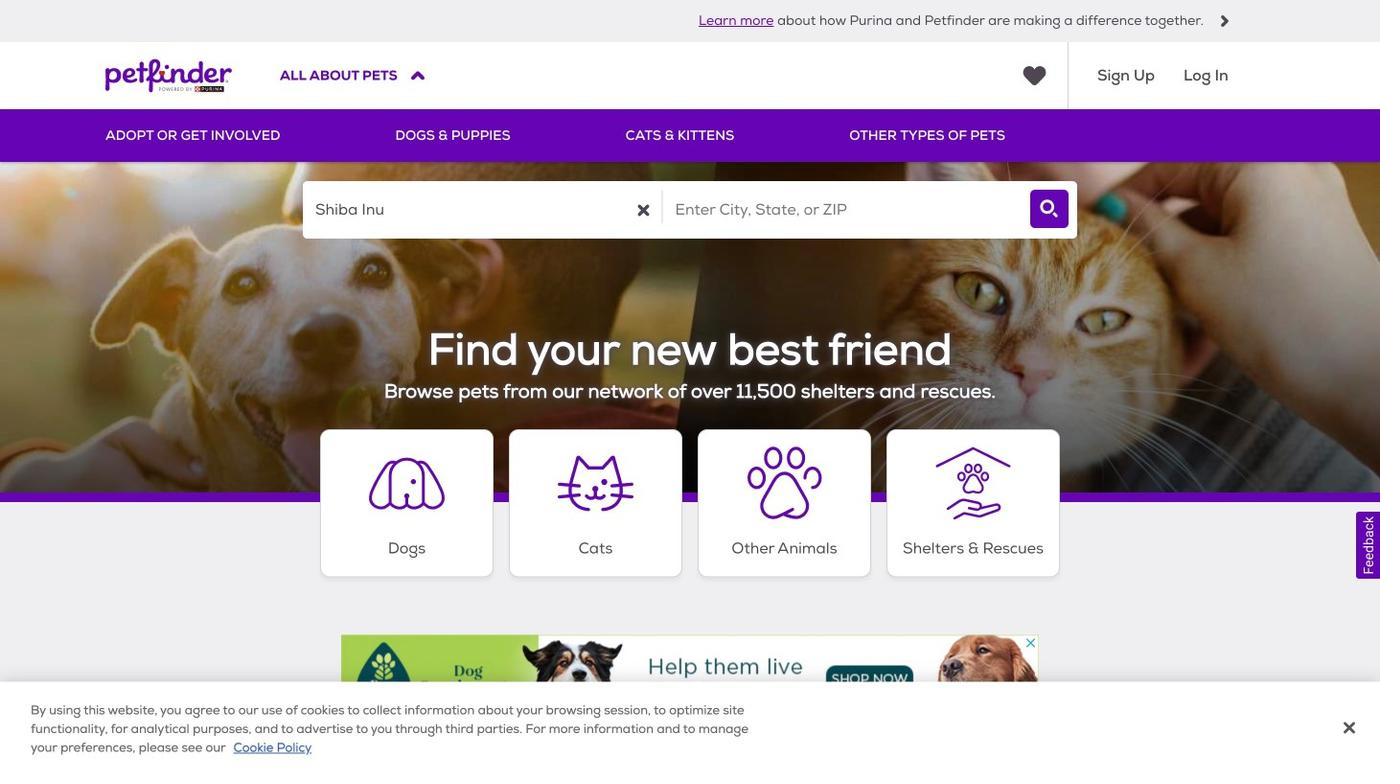 Task type: vqa. For each thing, say whether or not it's contained in the screenshot.
Young
no



Task type: locate. For each thing, give the bounding box(es) containing it.
Enter City, State, or ZIP text field
[[663, 181, 1022, 239]]

primary element
[[105, 109, 1275, 162]]



Task type: describe. For each thing, give the bounding box(es) containing it.
9c2b2 image
[[1220, 15, 1231, 27]]

Search Terrier, Kitten, etc. text field
[[303, 181, 662, 239]]

advertisement element
[[341, 635, 1039, 722]]

petfinder logo image
[[105, 42, 232, 109]]

privacy alert dialog
[[0, 682, 1381, 780]]



